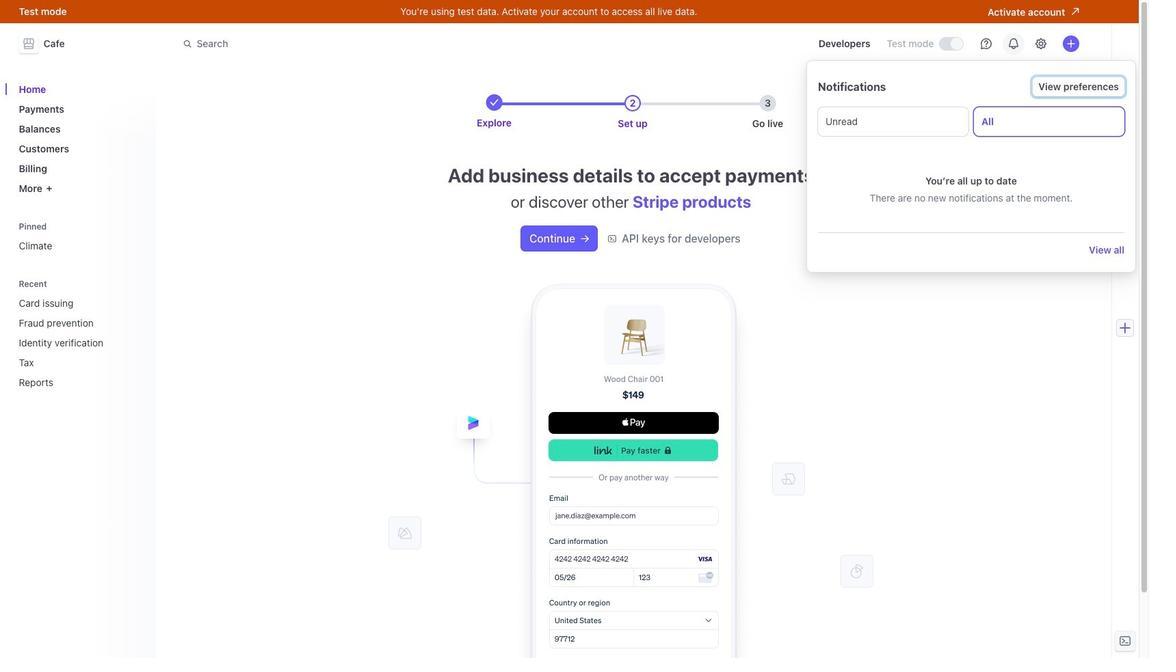 Task type: describe. For each thing, give the bounding box(es) containing it.
Test mode checkbox
[[940, 38, 963, 50]]

core navigation links element
[[13, 78, 147, 200]]

help image
[[981, 38, 992, 49]]



Task type: locate. For each thing, give the bounding box(es) containing it.
2 recent element from the top
[[13, 292, 147, 394]]

pinned element
[[13, 222, 147, 257]]

1 recent element from the top
[[13, 279, 147, 394]]

Search text field
[[175, 31, 561, 56]]

tab list
[[818, 107, 1125, 136]]

recent element
[[13, 279, 147, 394], [13, 292, 147, 394]]

notifications image
[[1008, 38, 1019, 49]]

settings image
[[1035, 38, 1046, 49]]

svg image
[[581, 235, 589, 243]]

None search field
[[175, 31, 561, 56]]



Task type: vqa. For each thing, say whether or not it's contained in the screenshot.
Payouts 'link'
no



